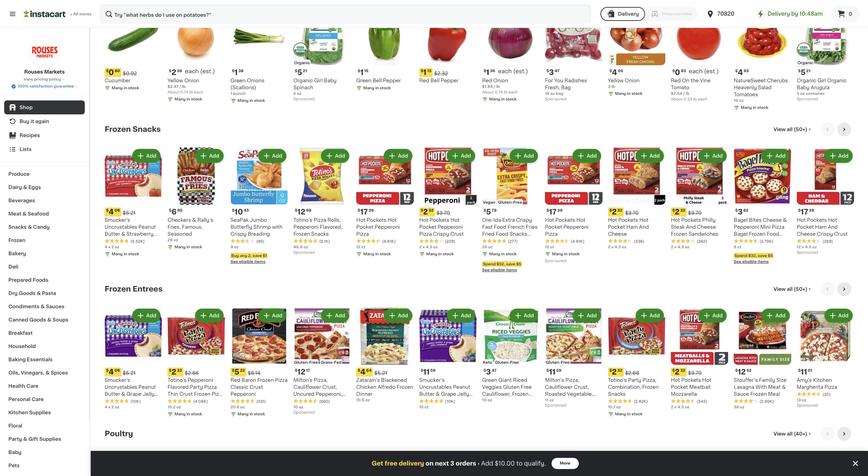 Task type: describe. For each thing, give the bounding box(es) containing it.
59 for smucker's
[[430, 369, 436, 373]]

free up extra
[[513, 201, 522, 205]]

oz inside for you radishes fresh, bag 16 oz bag
[[550, 92, 555, 96]]

$ inside $ 1 38
[[232, 69, 234, 73]]

baking essentials link
[[4, 353, 85, 366]]

79
[[492, 209, 497, 213]]

sandwich for entrees
[[105, 399, 129, 404]]

each inside yellow onion $3.47 / lb about 0.74 lb each
[[194, 90, 203, 94]]

each right 56
[[185, 69, 199, 74]]

kitchen inside 'amy's kitchen margherita pizza'
[[813, 378, 832, 383]]

party inside "party & gift supplies" link
[[8, 437, 22, 442]]

& inside "stouffer's family size lasagna with meat & sauce frozen meal"
[[782, 385, 786, 390]]

frozen inside "stouffer's family size lasagna with meat & sauce frozen meal"
[[750, 392, 767, 397]]

salad
[[758, 85, 772, 90]]

sponsored badge image for milton's pizza, cauliflower crust, roasted vegetable, thin & crispy
[[545, 404, 566, 408]]

32 for hot pockets hot pocket meatball mozzarella
[[680, 369, 685, 373]]

floral
[[8, 424, 22, 428]]

$1.36 each (estimated) element
[[482, 68, 540, 77]]

buy for buy any 2, save $1 see eligible items
[[231, 254, 239, 258]]

party & gift supplies
[[8, 437, 61, 442]]

save inside buy any 2, save $1 see eligible items
[[253, 254, 262, 258]]

items for 3
[[758, 260, 769, 264]]

pepperoni inside totino's pizza rolls, pepperoni flavored, frozen snacks
[[293, 225, 319, 230]]

spend $32, save $5 see eligible items for 3
[[734, 254, 773, 264]]

tomatoes
[[734, 92, 758, 97]]

$ 11 01
[[798, 368, 812, 376]]

frozen inside zatarain's blackened chicken alfredo frozen dinner 10.5 oz
[[397, 385, 413, 390]]

peanut for entrees
[[138, 385, 156, 390]]

frozen inside ore-ida extra crispy fast food french fries fried food snacks frozen potatoes
[[482, 239, 499, 244]]

gluten- right 'keto'
[[495, 361, 510, 364]]

(4.08k)
[[193, 400, 208, 404]]

oz down sauce on the right of page
[[740, 405, 745, 409]]

(est.) for 2
[[200, 69, 215, 74]]

party inside totino's pepperoni flavored party pizza thin crust frozen pizza snacks
[[190, 385, 203, 390]]

$ 4 06 for frozen snacks
[[106, 208, 120, 216]]

frozen inside totino's party pizza, combination, frozen snacks
[[642, 385, 659, 390]]

63
[[744, 69, 749, 73]]

pockets inside hot pockets philly steak and cheese frozen sandwiches
[[681, 218, 701, 223]]

jam
[[105, 239, 115, 244]]

uncrustables for entrees
[[105, 385, 137, 390]]

view all (50+) button for 11
[[771, 282, 815, 296]]

(331)
[[256, 400, 266, 404]]

gluten- right vegan
[[498, 201, 513, 205]]

view all (40+) button
[[771, 427, 815, 441]]

food down ida
[[494, 225, 506, 230]]

flavored,
[[320, 225, 342, 230]]

0 horizontal spatial baby
[[8, 450, 21, 455]]

crispy inside the hot pockets hot pocket pepperoni pizza crispy crust
[[433, 232, 449, 237]]

yellow for yellow onion $3.47 / lb about 0.74 lb each
[[168, 78, 183, 83]]

$ inside $ 2 56
[[169, 69, 172, 73]]

$ inside $ 12 52
[[735, 369, 738, 373]]

2 down the hot pockets hot pocket pepperoni pizza crispy crust
[[419, 245, 422, 249]]

pocket inside the hot pockets hot pocket pepperoni pizza crispy crust
[[419, 225, 436, 230]]

2 up combination,
[[612, 368, 617, 376]]

crispy inside seapak jumbo butterfly shrimp with crispy breading
[[231, 232, 247, 237]]

17 inside the $ 12 17
[[306, 369, 310, 373]]

oz down margherita
[[802, 398, 806, 402]]

delivery
[[399, 461, 424, 466]]

smucker's uncrustables peanut butter & grape jelly sandwich for 4 x 2 oz
[[105, 378, 156, 404]]

smucker's for frozen entrees
[[105, 378, 130, 383]]

pets
[[8, 463, 20, 468]]

oz up buy any 2, save $1 see eligible items
[[234, 245, 239, 249]]

2 down the hot pockets hot pocket ham and cheese
[[608, 245, 610, 249]]

pockets inside hot pockets hot pocket meatball mozzarella
[[681, 378, 701, 383]]

dairy
[[8, 185, 22, 190]]

5 inside $5.22 original price: $6.14 element
[[234, 368, 239, 376]]

delivery for delivery
[[618, 12, 639, 16]]

rouses
[[24, 69, 43, 74]]

guarantee
[[54, 84, 74, 88]]

$3.70 for ham
[[625, 211, 639, 216]]

2 up poultry
[[111, 405, 114, 409]]

fresh,
[[545, 85, 560, 90]]

bag
[[556, 92, 563, 96]]

baby inside organic girl organic baby arugula 5 oz container
[[797, 85, 810, 90]]

and for hot pockets hot pocket ham and cheese
[[639, 225, 649, 230]]

pocket inside hot pockets hot pocket meatball mozzarella
[[671, 385, 688, 390]]

eggs
[[28, 185, 41, 190]]

4.5 for hot pockets hot pocket ham and cheese
[[615, 245, 621, 249]]

oz right 10.7
[[616, 405, 621, 409]]

$3.47
[[168, 85, 179, 89]]

1 39 from the left
[[369, 209, 374, 213]]

organic girl baby spinach 5 oz
[[293, 78, 337, 96]]

10.5
[[356, 398, 364, 402]]

•
[[478, 461, 480, 466]]

party inside totino's party pizza, combination, frozen snacks
[[628, 378, 641, 383]]

add inside get free delivery on next 3 orders • add $10.00 to qualify.
[[481, 461, 493, 466]]

potatoes
[[500, 239, 522, 244]]

pizza inside 'red baron frozen pizza classic crust pepperoni'
[[275, 378, 288, 383]]

1 inside green onions (scallions) 1 bunch
[[231, 92, 232, 96]]

spend for 5
[[483, 262, 496, 266]]

delivery for delivery by 10:48am
[[768, 11, 790, 16]]

crust inside hot pockets hot pocket ham and cheese crispy crust
[[834, 232, 848, 237]]

2 down steak
[[671, 245, 673, 249]]

pockets inside the hot pockets hot pocket pepperoni pizza crispy crust
[[430, 218, 449, 223]]

green inside green onions (scallions) 1 bunch
[[231, 78, 246, 83]]

0 inside button
[[849, 12, 852, 16]]

15
[[364, 69, 369, 73]]

98
[[306, 209, 311, 213]]

extra
[[502, 218, 515, 223]]

beverages link
[[4, 194, 85, 207]]

shop link
[[4, 100, 85, 114]]

amy's kitchen margherita pizza
[[797, 378, 837, 390]]

save for 3
[[758, 254, 767, 258]]

zatarain's
[[356, 378, 380, 383]]

$2.32 original price: $3.70 element for pepperoni
[[419, 208, 477, 217]]

oz up poultry
[[115, 405, 119, 409]]

2 down jam
[[111, 245, 114, 249]]

fast
[[482, 225, 493, 230]]

peanut left "veggies"
[[453, 385, 470, 390]]

about for 1
[[482, 90, 494, 94]]

and for hot pockets hot pocket ham and cheese crispy crust
[[828, 225, 838, 230]]

with
[[756, 385, 767, 390]]

green for 3
[[482, 378, 497, 383]]

$ 2 32 for hot pockets philly steak and cheese frozen sandwiches
[[672, 208, 685, 216]]

on
[[426, 461, 434, 466]]

uncured
[[293, 392, 314, 397]]

2 x 4.5 oz down mozzarella
[[671, 405, 689, 409]]

oz inside checkers & rally's fries, famous, seasoned 28 oz
[[174, 238, 178, 242]]

vegan
[[483, 201, 495, 205]]

pepperoni inside bagel bites cheese & pepperoni mini pizza bagel frozen food snacks
[[734, 225, 759, 230]]

0.74 for 2
[[180, 90, 188, 94]]

oz right 48.8
[[303, 245, 308, 249]]

onion inside yellow onion 3 lb
[[625, 78, 640, 83]]

82
[[743, 209, 748, 213]]

deli
[[8, 264, 18, 269]]

personal
[[8, 397, 30, 402]]

oz down mozzarella
[[685, 405, 689, 409]]

0 horizontal spatial meat
[[8, 211, 21, 216]]

47 for for you radishes fresh, bag
[[555, 69, 560, 73]]

lb right 0.33
[[693, 97, 697, 101]]

bunch
[[233, 92, 246, 96]]

ham for hot pockets hot pocket ham and cheese
[[626, 225, 638, 230]]

gift
[[28, 437, 38, 442]]

2 down mozzarella
[[671, 405, 673, 409]]

$2.32 original price: $3.70 element for and
[[671, 208, 728, 217]]

48.8 oz
[[293, 245, 308, 249]]

view for poultry
[[774, 431, 786, 436]]

ham for hot pockets hot pocket ham and cheese crispy crust
[[815, 225, 827, 230]]

$ inside $ 1 15
[[358, 69, 360, 73]]

pizza inside the hot pockets hot pocket pepperoni pizza crispy crust
[[419, 232, 432, 237]]

gluten- up the $ 12 17
[[294, 361, 309, 364]]

bell for red
[[430, 78, 440, 83]]

delivery button
[[600, 7, 645, 21]]

each right 36
[[498, 69, 512, 74]]

frozen link
[[4, 234, 85, 247]]

mozzarella
[[671, 392, 697, 397]]

pets link
[[4, 459, 85, 472]]

buy it again link
[[4, 114, 85, 128]]

instacart logo image
[[24, 10, 66, 18]]

2 up flavored
[[172, 368, 176, 376]]

$ 12 98
[[295, 208, 311, 216]]

38 inside item carousel 'region'
[[734, 405, 739, 409]]

crispy inside hot pockets hot pocket ham and cheese crispy crust
[[817, 232, 833, 237]]

jumbo
[[250, 218, 267, 223]]

milton's pizza, cauliflower crust, uncured pepperoni, thin & crispy
[[293, 378, 342, 404]]

each up the
[[689, 69, 703, 74]]

oz inside naturesweet cherubs heavenly salad tomatoes 10 oz
[[739, 99, 744, 103]]

essentials
[[27, 357, 53, 362]]

container
[[806, 92, 825, 96]]

meat inside "stouffer's family size lasagna with meat & sauce frozen meal"
[[768, 385, 781, 390]]

9 for 3
[[734, 245, 737, 249]]

x for hot pockets hot pocket ham and cheese crispy crust
[[802, 245, 804, 249]]

$2.32 original price: $3.70 element for ham
[[608, 208, 665, 217]]

service type group
[[600, 7, 698, 21]]

crispy inside ore-ida extra crispy fast food french fries fried food snacks frozen potatoes
[[516, 218, 532, 223]]

bell for green
[[373, 78, 382, 83]]

household link
[[4, 340, 85, 353]]

all stores
[[73, 12, 92, 16]]

onion for 2
[[184, 78, 199, 83]]

care for personal care
[[32, 397, 44, 402]]

lb right the "$1.84"
[[496, 85, 500, 89]]

2 up the hot pockets hot pocket ham and cheese
[[612, 208, 617, 216]]

oz right the 26
[[488, 245, 493, 249]]

1 bagel from the top
[[734, 218, 748, 223]]

organic inside organic girl baby spinach 5 oz
[[293, 78, 313, 83]]

10.2 oz
[[168, 405, 181, 409]]

sponsored badge image for amy's kitchen margherita pizza
[[797, 404, 818, 408]]

$2.32 original price: $3.70 element for meatball
[[671, 368, 728, 377]]

5 up "spinach"
[[297, 69, 302, 76]]

$ inside $ 4 64
[[358, 369, 360, 373]]

4 x 2 oz for frozen entrees
[[105, 405, 119, 409]]

free inside green giant riced veggies gluten free cauliflower, frozen vegetables
[[521, 385, 532, 390]]

spices
[[51, 371, 68, 375]]

oz down the hot pockets hot pocket pepperoni pizza crispy crust
[[433, 245, 438, 249]]

yellow onion 3 lb
[[608, 78, 640, 89]]

butter for frozen entrees
[[105, 392, 120, 397]]

treatment tracker modal dialog
[[91, 451, 868, 476]]

totino's pizza rolls, pepperoni flavored, frozen snacks
[[293, 218, 342, 237]]

10 inside naturesweet cherubs heavenly salad tomatoes 10 oz
[[734, 99, 738, 103]]

pocket inside hot pockets hot pocket ham and cheese crispy crust
[[797, 225, 814, 230]]

lb right $3.47
[[182, 85, 186, 89]]

1 vertical spatial kitchen
[[8, 410, 28, 415]]

oz down roasted in the right bottom of the page
[[549, 398, 554, 402]]

produce
[[8, 172, 30, 177]]

$2.56 each (estimated) element
[[168, 68, 225, 77]]

oz inside organic girl organic baby arugula 5 oz container
[[800, 92, 805, 96]]

(382)
[[697, 240, 707, 244]]

crispy inside milton's pizza, cauliflower crust, roasted vegetable, thin & crispy
[[562, 399, 578, 404]]

pizza, for 11
[[565, 378, 579, 383]]

each (est.) for 1
[[498, 69, 528, 74]]

2 up steak
[[675, 208, 680, 216]]

dairy & eggs
[[8, 185, 41, 190]]

food for 3
[[767, 232, 779, 237]]

(est.) for 1
[[513, 69, 528, 74]]

$4.64 original price: $5.21 element
[[356, 368, 414, 377]]

floral link
[[4, 419, 85, 433]]

5 up organic girl organic baby arugula 5 oz container
[[801, 69, 806, 76]]

95
[[177, 209, 182, 213]]

canned goods & soups link
[[4, 313, 85, 327]]

ore-
[[482, 218, 493, 223]]

$1.13 original price: $2.32 element
[[419, 68, 477, 77]]

free up milton's pizza, cauliflower crust, roasted vegetable, thin & crispy
[[561, 361, 570, 364]]

& inside bagel bites cheese & pepperoni mini pizza bagel frozen food snacks
[[783, 218, 787, 223]]

cauliflower for 11
[[545, 385, 573, 390]]

frozen inside 'red baron frozen pizza classic crust pepperoni'
[[257, 378, 274, 383]]

cheese inside the hot pockets hot pocket ham and cheese
[[608, 232, 627, 237]]

canned goods & soups
[[8, 318, 68, 322]]

free left grass-
[[309, 361, 318, 364]]

pizza inside bagel bites cheese & pepperoni mini pizza bagel frozen food snacks
[[772, 225, 785, 230]]

38 inside $ 1 38
[[238, 69, 244, 73]]

snacks inside totino's pepperoni flavored party pizza thin crust frozen pizza snacks
[[168, 399, 185, 404]]

13 inside '$ 1 13'
[[427, 69, 431, 73]]

5 left the '79'
[[486, 208, 491, 216]]

spend $32, save $5 see eligible items for 5
[[482, 262, 521, 272]]

39 for sponsored badge image corresponding to hot pockets hot pocket ham and cheese crispy crust
[[809, 209, 814, 213]]

soups
[[53, 318, 68, 322]]

gluten- up roasted in the right bottom of the page
[[546, 361, 561, 364]]

2 up the hot pockets hot pocket pepperoni pizza crispy crust
[[423, 208, 428, 216]]

lb up 0.33
[[686, 92, 690, 96]]

lb down $1.36 each (estimated) element
[[504, 90, 507, 94]]

sponsored badge image for organic girl baby spinach
[[293, 97, 315, 101]]

(229)
[[445, 240, 455, 244]]

/ for 1
[[494, 85, 495, 89]]

11 for milton's
[[549, 368, 556, 376]]

$ 4 64
[[358, 368, 372, 376]]

and inside hot pockets philly steak and cheese frozen sandwiches
[[686, 225, 696, 230]]

rouses markets logo image
[[29, 36, 60, 67]]

9 for 10
[[231, 245, 233, 249]]

recipes link
[[4, 128, 85, 142]]

2 x 4.5 oz for cheese
[[608, 245, 627, 249]]

free
[[385, 461, 397, 466]]

cherubs
[[767, 78, 788, 83]]

health care link
[[4, 380, 85, 393]]

ore-ida extra crispy fast food french fries fried food snacks frozen potatoes
[[482, 218, 538, 244]]

stouffer's family size lasagna with meat & sauce frozen meal
[[734, 378, 787, 397]]

oz inside organic girl baby spinach 5 oz
[[297, 92, 301, 96]]

0 for cucumber
[[109, 69, 114, 76]]

size
[[776, 378, 787, 383]]

free up riced
[[510, 361, 519, 364]]

snacks inside totino's pizza rolls, pepperoni flavored, frozen snacks
[[311, 232, 329, 237]]

59 for milton's
[[556, 369, 561, 373]]

red bell pepper
[[419, 78, 459, 83]]

thin inside totino's pepperoni flavored party pizza thin crust frozen pizza snacks
[[168, 392, 178, 397]]

goods for canned
[[29, 318, 46, 322]]

frozen inside totino's pepperoni flavored party pizza thin crust frozen pizza snacks
[[194, 392, 211, 397]]

$ inside the $ 12 17
[[295, 369, 297, 373]]

06 for frozen entrees
[[115, 369, 120, 373]]

3 inside yellow onion 3 lb
[[608, 85, 611, 89]]

$0.83 each (estimated) element
[[671, 68, 728, 77]]

naturesweet cherubs heavenly salad tomatoes 10 oz
[[734, 78, 788, 103]]

x for hot pockets hot pocket ham and cheese
[[611, 245, 614, 249]]

4.5 for hot pockets hot pocket ham and cheese crispy crust
[[805, 245, 811, 249]]

sponsored badge image for hot pockets hot pocket pepperoni pizza
[[545, 259, 566, 263]]

sponsored badge image for for you radishes fresh, bag
[[545, 97, 566, 101]]

amy's
[[797, 378, 812, 383]]

$3.70 for and
[[688, 211, 702, 216]]

for you radishes fresh, bag 16 oz bag
[[545, 78, 587, 96]]

milton's for 11
[[545, 378, 564, 383]]

crust inside totino's pepperoni flavored party pizza thin crust frozen pizza snacks
[[179, 392, 193, 397]]

$ 11 59 for smucker's
[[421, 368, 436, 376]]

2 up hot pockets hot pocket meatball mozzarella at the right
[[675, 368, 680, 376]]

buy it again
[[20, 119, 49, 124]]

& inside smucker's uncrustables peanut butter & strawberry jam sandwich
[[121, 232, 125, 237]]

$ 5 21 for organic girl organic baby arugula
[[798, 69, 811, 76]]

about inside red on the vine tomato $2.54 / lb about 0.33 lb each
[[671, 97, 683, 101]]

hot pockets hot pocket meatball mozzarella
[[671, 378, 711, 397]]

1 for $ 1 15
[[360, 69, 364, 76]]

$32, for 5
[[497, 262, 505, 266]]

breading
[[248, 232, 270, 237]]

product group containing 6
[[168, 148, 225, 252]]

shrimp
[[254, 225, 271, 230]]

oz down jam
[[115, 245, 119, 249]]

smucker's for frozen snacks
[[105, 218, 130, 223]]

0 for red on the vine tomato
[[675, 69, 680, 76]]

$ inside $ 11 01
[[798, 369, 801, 373]]

13 oz
[[797, 398, 806, 402]]

each inside red on the vine tomato $2.54 / lb about 0.33 lb each
[[698, 97, 707, 101]]

10.2
[[168, 405, 176, 409]]

oz down cauliflower,
[[487, 398, 492, 402]]

oz down sandwiches
[[685, 245, 689, 249]]

2 (4.91k) from the left
[[571, 240, 584, 244]]

oz down uncured on the bottom
[[299, 405, 303, 409]]

0 button
[[831, 6, 860, 22]]

oz down the hot pockets hot pocket ham and cheese
[[622, 245, 627, 249]]

9 ct
[[734, 245, 741, 249]]

$2.66 for party
[[625, 371, 639, 376]]

$ 2 32 for totino's pepperoni flavored party pizza thin crust frozen pizza snacks
[[169, 368, 182, 376]]

$5 for 5
[[516, 262, 521, 266]]

supplies inside kitchen supplies link
[[29, 410, 51, 415]]

roasted
[[545, 392, 566, 397]]

(10k) for 10 ct
[[445, 400, 455, 404]]



Task type: locate. For each thing, give the bounding box(es) containing it.
baby inside organic girl baby spinach 5 oz
[[324, 78, 337, 83]]

3 39 from the left
[[809, 209, 814, 213]]

each (est.) inside '$2.56 each (estimated)' element
[[185, 69, 215, 74]]

1 $ 11 59 from the left
[[547, 368, 561, 376]]

$4.06 original price: $5.21 element
[[105, 208, 162, 217], [105, 368, 162, 377]]

0 vertical spatial all
[[787, 127, 793, 132]]

2 horizontal spatial save
[[758, 254, 767, 258]]

pockets
[[367, 218, 386, 223], [555, 218, 575, 223], [681, 218, 701, 223], [430, 218, 449, 223], [618, 218, 638, 223], [807, 218, 827, 223], [681, 378, 701, 383]]

1 $ 4 06 from the top
[[106, 208, 120, 216]]

milton's inside milton's pizza, cauliflower crust, uncured pepperoni, thin & crispy
[[293, 378, 313, 383]]

0 horizontal spatial each (est.)
[[185, 69, 215, 74]]

2 ham from the left
[[815, 225, 827, 230]]

oz right '10.2'
[[176, 405, 181, 409]]

2 each (est.) from the left
[[498, 69, 528, 74]]

sandwich inside smucker's uncrustables peanut butter & strawberry jam sandwich
[[117, 239, 140, 244]]

0 horizontal spatial 0
[[109, 69, 114, 76]]

$ inside $ 0 80
[[106, 69, 109, 73]]

sandwich for snacks
[[117, 239, 140, 244]]

1 horizontal spatial onion
[[493, 78, 508, 83]]

0 horizontal spatial $32,
[[497, 262, 505, 266]]

checkers & rally's fries, famous, seasoned 28 oz
[[168, 218, 213, 242]]

milton's inside milton's pizza, cauliflower crust, roasted vegetable, thin & crispy
[[545, 378, 564, 383]]

many in stock
[[112, 86, 139, 90], [363, 86, 391, 90], [615, 92, 643, 96], [175, 97, 202, 101], [489, 97, 517, 101], [237, 99, 265, 103], [741, 106, 768, 110], [175, 245, 202, 249], [112, 252, 139, 256], [363, 252, 391, 256], [489, 252, 517, 256], [552, 252, 580, 256], [426, 252, 454, 256], [175, 412, 202, 416], [237, 412, 265, 416], [615, 412, 643, 416]]

item badge image
[[293, 43, 307, 57], [797, 43, 811, 57]]

all for 17
[[787, 127, 793, 132]]

0 horizontal spatial totino's
[[168, 378, 187, 383]]

1 horizontal spatial 38
[[734, 405, 739, 409]]

$ 2 32 up combination,
[[609, 368, 622, 376]]

red down '$ 1 13'
[[419, 78, 429, 83]]

$ 2 32 up the hot pockets hot pocket pepperoni pizza crispy crust
[[421, 208, 434, 216]]

care for health care
[[26, 384, 38, 389]]

$2.32 original price: $2.66 element for party
[[608, 368, 665, 377]]

2 $ 11 59 from the left
[[421, 368, 436, 376]]

32 up the hot pockets hot pocket pepperoni pizza crispy crust
[[429, 209, 434, 213]]

2 pepper from the left
[[441, 78, 459, 83]]

2 $4.06 original price: $5.21 element from the top
[[105, 368, 162, 377]]

10.7
[[608, 405, 615, 409]]

4 x 2 oz up poultry
[[105, 405, 119, 409]]

4.5 for hot pockets philly steak and cheese frozen sandwiches
[[678, 245, 684, 249]]

see for 5
[[482, 268, 490, 272]]

$ 5 21 up "spinach"
[[295, 69, 307, 76]]

about for 2
[[168, 90, 179, 94]]

& inside checkers & rally's fries, famous, seasoned 28 oz
[[192, 218, 196, 223]]

11 for smucker's
[[423, 368, 430, 376]]

eligible down bagel bites cheese & pepperoni mini pizza bagel frozen food snacks
[[742, 260, 757, 264]]

0 horizontal spatial girl
[[314, 78, 323, 83]]

butter for frozen snacks
[[105, 232, 120, 237]]

2 9 from the left
[[231, 245, 233, 249]]

spend $32, save $5 see eligible items down "26 oz"
[[482, 262, 521, 272]]

3 each (est.) from the left
[[689, 69, 719, 74]]

0 vertical spatial baby
[[324, 78, 337, 83]]

thin
[[168, 392, 178, 397], [293, 399, 304, 404], [545, 399, 556, 404]]

famous,
[[182, 225, 203, 230]]

32 for hot pockets philly steak and cheese frozen sandwiches
[[680, 209, 685, 213]]

red inside the red onion $1.84 / lb about 0.74 lb each
[[482, 78, 492, 83]]

uncrustables inside smucker's uncrustables peanut butter & strawberry jam sandwich
[[105, 225, 137, 230]]

1 left $2.32
[[423, 69, 426, 76]]

0 horizontal spatial (est.)
[[200, 69, 215, 74]]

1 left 36
[[486, 69, 489, 76]]

0 vertical spatial 47
[[555, 69, 560, 73]]

1 horizontal spatial pizza,
[[565, 378, 579, 383]]

1 item carousel region from the top
[[105, 122, 854, 277]]

cheese inside hot pockets hot pocket ham and cheese crispy crust
[[797, 232, 816, 237]]

$ 3 47 down 'keto'
[[484, 368, 497, 376]]

1 horizontal spatial ham
[[815, 225, 827, 230]]

product group
[[105, 8, 162, 93], [168, 8, 225, 104], [231, 8, 288, 105], [293, 8, 351, 103], [356, 8, 414, 93], [419, 8, 477, 84], [482, 8, 540, 104], [545, 8, 602, 103], [608, 8, 665, 98], [671, 8, 728, 102], [734, 8, 791, 112], [797, 8, 854, 103], [105, 148, 162, 259], [168, 148, 225, 252], [231, 148, 288, 265], [293, 148, 351, 257], [356, 148, 414, 259], [419, 148, 477, 259], [482, 148, 540, 273], [545, 148, 602, 265], [608, 148, 665, 250], [671, 148, 728, 250], [734, 148, 791, 265], [797, 148, 854, 257], [105, 308, 162, 410], [168, 308, 225, 419], [231, 308, 288, 419], [293, 308, 351, 416], [356, 308, 414, 403], [419, 308, 477, 410], [482, 308, 540, 404], [545, 308, 602, 409], [608, 308, 665, 419], [671, 308, 728, 410], [734, 308, 791, 410], [797, 308, 854, 410], [356, 452, 414, 476], [419, 452, 477, 476], [482, 452, 540, 476], [545, 452, 602, 476], [797, 452, 854, 476]]

totino's up flavored
[[168, 378, 187, 383]]

9 inside "product" group
[[231, 245, 233, 249]]

milton's up roasted in the right bottom of the page
[[545, 378, 564, 383]]

$ 2 32
[[672, 208, 685, 216], [421, 208, 434, 216], [609, 208, 622, 216], [169, 368, 182, 376], [672, 368, 685, 376], [609, 368, 622, 376]]

see
[[734, 260, 741, 264], [231, 260, 238, 264], [482, 268, 490, 272]]

2 horizontal spatial 0
[[849, 12, 852, 16]]

$2.66 for pepperoni
[[185, 371, 199, 376]]

1 inside 'element'
[[423, 69, 426, 76]]

pizza, up (2.82k) in the right of the page
[[643, 378, 656, 383]]

47 up you
[[555, 69, 560, 73]]

0 horizontal spatial spend $32, save $5 see eligible items
[[482, 262, 521, 272]]

1 horizontal spatial 10 oz
[[482, 398, 492, 402]]

radishes
[[565, 78, 587, 83]]

pizza, inside milton's pizza, cauliflower crust, uncured pepperoni, thin & crispy
[[314, 378, 328, 383]]

on
[[682, 78, 689, 83]]

2 (10k) from the left
[[445, 400, 455, 404]]

2 $ 5 21 from the left
[[798, 69, 811, 76]]

buy for buy it again
[[20, 119, 29, 124]]

pocket
[[356, 225, 373, 230], [545, 225, 562, 230], [419, 225, 436, 230], [608, 225, 625, 230], [797, 225, 814, 230], [671, 385, 688, 390]]

32 up the hot pockets hot pocket ham and cheese
[[617, 209, 622, 213]]

1 horizontal spatial cauliflower
[[545, 385, 573, 390]]

0 horizontal spatial spend
[[483, 262, 496, 266]]

13 down margherita
[[797, 398, 801, 402]]

1 (10k) from the left
[[130, 400, 141, 404]]

each (est.) up vine
[[689, 69, 719, 74]]

2 21 from the left
[[806, 69, 811, 73]]

oz inside zatarain's blackened chicken alfredo frozen dinner 10.5 oz
[[365, 398, 370, 402]]

lb down '$2.56 each (estimated)' element
[[189, 90, 193, 94]]

2 item badge image from the left
[[797, 43, 811, 57]]

3 for bagel bites cheese & pepperoni mini pizza bagel frozen food snacks
[[738, 208, 743, 216]]

lb inside yellow onion 3 lb
[[611, 85, 615, 89]]

1 pizza, from the left
[[314, 378, 328, 383]]

gluten-free grass-fed
[[294, 361, 342, 364]]

eligible down "26 oz"
[[491, 268, 505, 272]]

1 smucker's uncrustables peanut butter & grape jelly sandwich from the left
[[105, 378, 156, 404]]

red for red baron frozen pizza classic crust pepperoni
[[231, 378, 240, 383]]

0 vertical spatial party
[[628, 378, 641, 383]]

view all (50+)
[[774, 127, 807, 132], [774, 287, 807, 292]]

$2.32 original price: $2.66 element for pepperoni
[[168, 368, 225, 377]]

2 left 56
[[172, 69, 176, 76]]

items down (277)
[[506, 268, 517, 272]]

$2.32 original price: $2.66 element
[[168, 368, 225, 377], [608, 368, 665, 377]]

21
[[303, 69, 307, 73], [806, 69, 811, 73]]

all inside "popup button"
[[787, 431, 793, 436]]

meatball
[[689, 385, 711, 390]]

party
[[628, 378, 641, 383], [190, 385, 203, 390], [8, 437, 22, 442]]

meat up meal
[[768, 385, 781, 390]]

condiments & sauces link
[[4, 300, 85, 313]]

3 left 82
[[738, 208, 743, 216]]

(10k) for 4 x 2 oz
[[130, 400, 141, 404]]

thin inside milton's pizza, cauliflower crust, uncured pepperoni, thin & crispy
[[293, 399, 304, 404]]

pockets inside the hot pockets hot pocket ham and cheese
[[618, 218, 638, 223]]

pepperoni inside totino's pepperoni flavored party pizza thin crust frozen pizza snacks
[[188, 378, 213, 383]]

pockets inside hot pockets hot pocket ham and cheese crispy crust
[[807, 218, 827, 223]]

frozen inside bagel bites cheese & pepperoni mini pizza bagel frozen food snacks
[[749, 232, 766, 237]]

0 horizontal spatial items
[[254, 260, 265, 264]]

$4.06 original price: $5.21 element for entrees
[[105, 368, 162, 377]]

1 horizontal spatial 0.74
[[495, 90, 503, 94]]

0 horizontal spatial buy
[[20, 119, 29, 124]]

smucker's inside smucker's uncrustables peanut butter & strawberry jam sandwich
[[105, 218, 130, 223]]

1 milton's from the left
[[293, 378, 313, 383]]

$3.70 for meatball
[[688, 371, 702, 376]]

bell
[[373, 78, 382, 83], [430, 78, 440, 83]]

1 horizontal spatial see
[[482, 268, 490, 272]]

3 inside get free delivery on next 3 orders • add $10.00 to qualify.
[[450, 461, 454, 466]]

beverages
[[8, 198, 35, 203]]

grass-
[[321, 361, 334, 364]]

rouses markets
[[24, 69, 65, 74]]

x for hot pockets hot pocket meatball mozzarella
[[674, 405, 677, 409]]

butter inside smucker's uncrustables peanut butter & strawberry jam sandwich
[[105, 232, 120, 237]]

poultry
[[105, 430, 133, 437]]

1 vertical spatial care
[[32, 397, 44, 402]]

2 x 4.5 oz for crispy
[[419, 245, 438, 249]]

bagel up 9 ct
[[734, 232, 748, 237]]

2 vertical spatial item carousel region
[[105, 427, 854, 476]]

red inside 'red baron frozen pizza classic crust pepperoni'
[[231, 378, 240, 383]]

foods
[[33, 278, 48, 283]]

2 milton's from the left
[[545, 378, 564, 383]]

3 item carousel region from the top
[[105, 427, 854, 476]]

sponsored badge image for milton's pizza, cauliflower crust, uncured pepperoni, thin & crispy
[[293, 411, 315, 415]]

0 horizontal spatial 10 oz
[[293, 405, 303, 409]]

4 x 2 oz for frozen snacks
[[105, 245, 119, 249]]

0 vertical spatial 38
[[238, 69, 244, 73]]

crispy inside milton's pizza, cauliflower crust, uncured pepperoni, thin & crispy
[[310, 399, 326, 404]]

supplies inside "party & gift supplies" link
[[39, 437, 61, 442]]

2 $ 4 06 from the top
[[106, 368, 120, 376]]

None search field
[[100, 4, 591, 24]]

1 for $ 1 38
[[234, 69, 238, 76]]

38 down sauce on the right of page
[[734, 405, 739, 409]]

1 grape from the left
[[126, 392, 142, 397]]

1 vertical spatial supplies
[[39, 437, 61, 442]]

2 horizontal spatial thin
[[545, 399, 556, 404]]

4.5 for hot pockets hot pocket pepperoni pizza crispy crust
[[426, 245, 432, 249]]

$32, down potatoes
[[497, 262, 505, 266]]

2 hot pockets hot pocket pepperoni pizza from the left
[[545, 218, 589, 237]]

1 $2.32 original price: $2.66 element from the left
[[168, 368, 225, 377]]

view all (50+) button for 17
[[771, 122, 815, 136]]

1 vertical spatial bagel
[[734, 232, 748, 237]]

0 vertical spatial $5
[[768, 254, 773, 258]]

spend down 9 ct
[[735, 254, 747, 258]]

lists
[[20, 147, 32, 152]]

x for smucker's uncrustables peanut butter & strawberry jam sandwich
[[108, 245, 111, 249]]

green
[[356, 78, 371, 83], [231, 78, 246, 83], [482, 378, 497, 383]]

2 bell from the left
[[430, 78, 440, 83]]

save for 5
[[506, 262, 515, 266]]

oils, vinegars, & spices
[[8, 371, 68, 375]]

1 each (est.) from the left
[[185, 69, 215, 74]]

$0.80 original price: $0.92 element
[[105, 68, 162, 77]]

green for 1
[[356, 78, 371, 83]]

food for 5
[[496, 232, 508, 237]]

10 oz down uncured on the bottom
[[293, 405, 303, 409]]

$ 5 22
[[232, 368, 245, 376]]

red up classic
[[231, 378, 240, 383]]

$ inside $ 10 43
[[232, 209, 234, 213]]

1 12 ct from the left
[[356, 245, 365, 249]]

food up potatoes
[[496, 232, 508, 237]]

0 horizontal spatial $ 11 59
[[421, 368, 436, 376]]

thin down uncured on the bottom
[[293, 399, 304, 404]]

2 4 x 2 oz from the top
[[105, 405, 119, 409]]

see for 3
[[734, 260, 741, 264]]

13 left $2.32
[[427, 69, 431, 73]]

$ 5 21
[[295, 69, 307, 76], [798, 69, 811, 76]]

household
[[8, 344, 36, 349]]

4.5 down steak
[[678, 245, 684, 249]]

sandwiches
[[689, 232, 718, 237]]

fried
[[482, 232, 495, 237]]

1 $4.06 original price: $5.21 element from the top
[[105, 208, 162, 217]]

2 horizontal spatial onion
[[625, 78, 640, 83]]

item badge image for organic girl baby spinach
[[293, 43, 307, 57]]

ham inside the hot pockets hot pocket ham and cheese
[[626, 225, 638, 230]]

cauliflower inside milton's pizza, cauliflower crust, uncured pepperoni, thin & crispy
[[293, 385, 321, 390]]

pepper for green bell pepper
[[383, 78, 401, 83]]

5 inside organic girl baby spinach 5 oz
[[293, 92, 296, 96]]

item carousel region containing frozen snacks
[[105, 122, 854, 277]]

oz left container
[[800, 92, 805, 96]]

1 21 from the left
[[303, 69, 307, 73]]

0 horizontal spatial thin
[[168, 392, 178, 397]]

10
[[734, 99, 738, 103], [234, 208, 243, 216], [482, 398, 487, 402], [293, 405, 298, 409], [419, 405, 424, 409]]

oz down dinner
[[365, 398, 370, 402]]

sponsored badge image
[[293, 97, 315, 101], [545, 97, 566, 101], [797, 97, 818, 101], [293, 251, 315, 255], [797, 251, 818, 255], [545, 259, 566, 263], [545, 404, 566, 408], [797, 404, 818, 408], [293, 411, 315, 415]]

goods down condiments & sauces
[[29, 318, 46, 322]]

pepperoni inside the hot pockets hot pocket pepperoni pizza crispy crust
[[438, 225, 463, 230]]

0 horizontal spatial /
[[179, 85, 181, 89]]

red onion $1.84 / lb about 0.74 lb each
[[482, 78, 518, 94]]

eligible for 3
[[742, 260, 757, 264]]

21 up "spinach"
[[303, 69, 307, 73]]

pizza, inside milton's pizza, cauliflower crust, roasted vegetable, thin & crispy
[[565, 378, 579, 383]]

39 for sponsored badge image associated with hot pockets hot pocket pepperoni pizza
[[557, 209, 563, 213]]

2 horizontal spatial pizza,
[[643, 378, 656, 383]]

32
[[680, 209, 685, 213], [429, 209, 434, 213], [617, 209, 622, 213], [177, 369, 182, 373], [680, 369, 685, 373], [617, 369, 622, 373]]

& inside milton's pizza, cauliflower crust, uncured pepperoni, thin & crispy
[[305, 399, 309, 404]]

$ inside $ 5 79
[[484, 209, 486, 213]]

crust, for 12
[[322, 385, 337, 390]]

about inside yellow onion $3.47 / lb about 0.74 lb each
[[168, 90, 179, 94]]

item carousel region containing frozen entrees
[[105, 282, 854, 421]]

2 smucker's uncrustables peanut butter & grape jelly sandwich from the left
[[419, 378, 470, 404]]

view
[[24, 77, 33, 81], [774, 127, 786, 132], [774, 287, 786, 292], [774, 431, 786, 436]]

items for 5
[[506, 268, 517, 272]]

oz right '20.6'
[[240, 405, 245, 409]]

spend down "26 oz"
[[483, 262, 496, 266]]

(10k)
[[130, 400, 141, 404], [445, 400, 455, 404]]

butter
[[105, 232, 120, 237], [105, 392, 120, 397], [419, 392, 435, 397]]

each
[[185, 69, 199, 74], [498, 69, 512, 74], [689, 69, 703, 74], [194, 90, 203, 94], [508, 90, 518, 94], [698, 97, 707, 101]]

hot pockets hot pocket pepperoni pizza crispy crust
[[419, 218, 464, 237]]

1 bell from the left
[[373, 78, 382, 83]]

orders
[[456, 461, 476, 466]]

$5 down (277)
[[516, 262, 521, 266]]

0 horizontal spatial onion
[[184, 78, 199, 83]]

pizza, up vegetable,
[[565, 378, 579, 383]]

milton's for 12
[[293, 378, 313, 383]]

1 for $ 1 36
[[486, 69, 489, 76]]

0 vertical spatial $32,
[[748, 254, 757, 258]]

2 pizza, from the left
[[565, 378, 579, 383]]

and inside hot pockets hot pocket ham and cheese crispy crust
[[828, 225, 838, 230]]

2 jelly from the left
[[457, 392, 469, 397]]

Search field
[[100, 5, 591, 23]]

dry goods & pasta link
[[4, 287, 85, 300]]

2 $2.66 from the left
[[625, 371, 639, 376]]

grape for 4 x 2 oz
[[126, 392, 142, 397]]

3 (est.) from the left
[[704, 69, 719, 74]]

3 down 'keto'
[[486, 368, 491, 376]]

crispy down vegetable,
[[562, 399, 578, 404]]

$ 17 39 for sponsored badge image associated with hot pockets hot pocket pepperoni pizza
[[547, 208, 563, 216]]

canned
[[8, 318, 28, 322]]

1 horizontal spatial $2.66
[[625, 371, 639, 376]]

1 horizontal spatial $32,
[[748, 254, 757, 258]]

product group containing 10
[[231, 148, 288, 265]]

uncrustables for snacks
[[105, 225, 137, 230]]

0 vertical spatial bagel
[[734, 218, 748, 223]]

2 vertical spatial party
[[8, 437, 22, 442]]

4.5 down mozzarella
[[678, 405, 684, 409]]

crispy up "fries"
[[516, 218, 532, 223]]

classic
[[231, 385, 248, 390]]

oz down "spinach"
[[297, 92, 301, 96]]

pocket inside the hot pockets hot pocket ham and cheese
[[608, 225, 625, 230]]

$ inside $ 6 95
[[169, 209, 172, 213]]

view for frozen snacks
[[774, 127, 786, 132]]

totino's inside totino's pizza rolls, pepperoni flavored, frozen snacks
[[293, 218, 312, 223]]

2 cauliflower from the left
[[545, 385, 573, 390]]

6
[[172, 208, 177, 216]]

pizza,
[[314, 378, 328, 383], [565, 378, 579, 383], [643, 378, 656, 383]]

items inside buy any 2, save $1 see eligible items
[[254, 260, 265, 264]]

sandwich up 10 ct on the left bottom
[[419, 399, 443, 404]]

care up kitchen supplies link
[[32, 397, 44, 402]]

jelly for 4 x 2 oz
[[143, 392, 155, 397]]

1 onion from the left
[[184, 78, 199, 83]]

0.74 for 1
[[495, 90, 503, 94]]

frozen snacks
[[105, 126, 161, 133]]

1 vertical spatial 13
[[797, 398, 801, 402]]

2 and from the left
[[639, 225, 649, 230]]

5 down "spinach"
[[293, 92, 296, 96]]

(est.) for 0
[[704, 69, 719, 74]]

sandwich up poultry
[[105, 399, 129, 404]]

2 x 4.5 oz
[[671, 245, 689, 249], [419, 245, 438, 249], [608, 245, 627, 249], [671, 405, 689, 409]]

1 view all (50+) button from the top
[[771, 122, 815, 136]]

1 vertical spatial $5
[[516, 262, 521, 266]]

and up (336)
[[639, 225, 649, 230]]

crust
[[450, 232, 464, 237], [834, 232, 848, 237], [250, 385, 263, 390], [179, 392, 193, 397]]

2 horizontal spatial items
[[758, 260, 769, 264]]

0 horizontal spatial pepper
[[383, 78, 401, 83]]

eligible inside buy any 2, save $1 see eligible items
[[239, 260, 253, 264]]

2 horizontal spatial see
[[734, 260, 741, 264]]

(30)
[[823, 393, 831, 397]]

item carousel region
[[105, 122, 854, 277], [105, 282, 854, 421], [105, 427, 854, 476]]

view pricing policy
[[24, 77, 61, 81]]

1 for $ 1 13
[[423, 69, 426, 76]]

1 yellow from the left
[[168, 78, 183, 83]]

$32, down bagel bites cheese & pepperoni mini pizza bagel frozen food snacks
[[748, 254, 757, 258]]

buy any 2, save $1 see eligible items
[[231, 254, 267, 264]]

(scallions)
[[231, 85, 256, 90]]

crispy down butterfly
[[231, 232, 247, 237]]

snacks
[[133, 126, 161, 133], [8, 225, 27, 230], [311, 232, 329, 237], [510, 232, 527, 237], [734, 239, 751, 244], [608, 392, 626, 397], [168, 399, 185, 404]]

cheese inside hot pockets philly steak and cheese frozen sandwiches
[[697, 225, 716, 230]]

breakfast
[[8, 331, 33, 336]]

0 horizontal spatial item badge image
[[293, 43, 307, 57]]

snacks inside bagel bites cheese & pepperoni mini pizza bagel frozen food snacks
[[734, 239, 751, 244]]

1 and from the left
[[686, 225, 696, 230]]

2 item carousel region from the top
[[105, 282, 854, 421]]

1 horizontal spatial kitchen
[[813, 378, 832, 383]]

frozen inside hot pockets philly steak and cheese frozen sandwiches
[[671, 232, 687, 237]]

2 bagel from the top
[[734, 232, 748, 237]]

2 horizontal spatial party
[[628, 378, 641, 383]]

2 onion from the left
[[493, 78, 508, 83]]

3 and from the left
[[828, 225, 838, 230]]

/ inside yellow onion $3.47 / lb about 0.74 lb each
[[179, 85, 181, 89]]

3 all from the top
[[787, 431, 793, 436]]

0 horizontal spatial $5
[[516, 262, 521, 266]]

1 vertical spatial view all (50+)
[[774, 287, 807, 292]]

$2.32 original price: $3.70 element up the philly
[[671, 208, 728, 217]]

2 (est.) from the left
[[513, 69, 528, 74]]

0 vertical spatial $4.06 original price: $5.21 element
[[105, 208, 162, 217]]

(50+) for 11
[[794, 287, 807, 292]]

1 horizontal spatial baby
[[324, 78, 337, 83]]

crust, up pepperoni,
[[322, 385, 337, 390]]

seafood
[[28, 211, 49, 216]]

$ 0 80
[[106, 69, 120, 76]]

11 for amy's
[[801, 368, 807, 376]]

cauliflower up roasted in the right bottom of the page
[[545, 385, 573, 390]]

$ 10 43
[[232, 208, 249, 216]]

21 up organic girl organic baby arugula 5 oz container
[[806, 69, 811, 73]]

/ inside red on the vine tomato $2.54 / lb about 0.33 lb each
[[683, 92, 685, 96]]

2 crust, from the left
[[574, 385, 589, 390]]

$32,
[[748, 254, 757, 258], [497, 262, 505, 266]]

oz right 28
[[174, 238, 178, 242]]

5 inside organic girl organic baby arugula 5 oz container
[[797, 92, 799, 96]]

1 horizontal spatial 21
[[806, 69, 811, 73]]

$32, for 3
[[748, 254, 757, 258]]

x for hot pockets hot pocket pepperoni pizza crispy crust
[[423, 245, 425, 249]]

sandwich down strawberry on the top of the page
[[117, 239, 140, 244]]

red for red on the vine tomato $2.54 / lb about 0.33 lb each
[[671, 78, 681, 83]]

21 for organic girl organic baby arugula
[[806, 69, 811, 73]]

pizza, inside totino's party pizza, combination, frozen snacks
[[643, 378, 656, 383]]

health care
[[8, 384, 38, 389]]

$ inside the $ 12 98
[[295, 209, 297, 213]]

0 vertical spatial $ 4 06
[[106, 208, 120, 216]]

yellow for yellow onion 3 lb
[[608, 78, 624, 83]]

0 vertical spatial buy
[[20, 119, 29, 124]]

2 $2.32 original price: $2.66 element from the left
[[608, 368, 665, 377]]

pepperoni
[[293, 225, 319, 230], [375, 225, 400, 230], [563, 225, 589, 230], [734, 225, 759, 230], [438, 225, 463, 230], [188, 378, 213, 383], [231, 392, 256, 397]]

ct
[[361, 245, 365, 249], [550, 245, 554, 249], [737, 245, 741, 249], [425, 405, 429, 409]]

0 horizontal spatial jelly
[[143, 392, 155, 397]]

1 ham from the left
[[626, 225, 638, 230]]

2 0.74 from the left
[[495, 90, 503, 94]]

hot inside hot pockets philly steak and cheese frozen sandwiches
[[671, 218, 680, 223]]

red up tomato
[[671, 78, 681, 83]]

save down (277)
[[506, 262, 515, 266]]

$5.21 for entrees
[[123, 371, 136, 376]]

0 vertical spatial goods
[[19, 291, 36, 296]]

3 for for you radishes fresh, bag
[[549, 69, 554, 76]]

sauces
[[46, 304, 64, 309]]

snacks inside totino's party pizza, combination, frozen snacks
[[608, 392, 626, 397]]

oz down tomatoes
[[739, 99, 744, 103]]

1 vertical spatial (50+)
[[794, 287, 807, 292]]

frozen inside green giant riced veggies gluten free cauliflower, frozen vegetables
[[512, 392, 529, 397]]

1 06 from the top
[[115, 209, 120, 213]]

$ inside $ 5 22
[[232, 369, 234, 373]]

cauliflower inside milton's pizza, cauliflower crust, roasted vegetable, thin & crispy
[[545, 385, 573, 390]]

and up (268)
[[828, 225, 838, 230]]

0 vertical spatial $ 3 47
[[547, 69, 560, 76]]

1 horizontal spatial crust,
[[574, 385, 589, 390]]

$ 3 47 for for you radishes fresh, bag
[[547, 69, 560, 76]]

$ inside $ 4 63
[[735, 69, 738, 73]]

1 vertical spatial goods
[[29, 318, 46, 322]]

2 horizontal spatial 39
[[809, 209, 814, 213]]

0 horizontal spatial green
[[231, 78, 246, 83]]

bagel down $ 3 82
[[734, 218, 748, 223]]

/ for 2
[[179, 85, 181, 89]]

$1
[[263, 254, 267, 258]]

0 horizontal spatial kitchen
[[8, 410, 28, 415]]

$ inside $ 0 83
[[672, 69, 675, 73]]

1 4 x 2 oz from the top
[[105, 245, 119, 249]]

& inside milton's pizza, cauliflower crust, roasted vegetable, thin & crispy
[[557, 399, 561, 404]]

pizza inside 'amy's kitchen margherita pizza'
[[825, 385, 837, 390]]

meat
[[8, 211, 21, 216], [768, 385, 781, 390]]

2 12 ct from the left
[[545, 245, 554, 249]]

$2.32 original price: $3.70 element
[[671, 208, 728, 217], [419, 208, 477, 217], [608, 208, 665, 217], [671, 368, 728, 377]]

red
[[482, 78, 492, 83], [671, 78, 681, 83], [419, 78, 429, 83], [231, 378, 240, 383]]

jelly for 10 ct
[[457, 392, 469, 397]]

get free delivery on next 3 orders • add $10.00 to qualify.
[[372, 461, 546, 466]]

1 $2.66 from the left
[[185, 371, 199, 376]]

food
[[494, 225, 506, 230], [496, 232, 508, 237], [767, 232, 779, 237]]

(est.) inside $1.36 each (estimated) element
[[513, 69, 528, 74]]

1 horizontal spatial $5
[[768, 254, 773, 258]]

4.5 for hot pockets hot pocket meatball mozzarella
[[678, 405, 684, 409]]

2 39 from the left
[[557, 209, 563, 213]]

condiments
[[8, 304, 39, 309]]

2 horizontal spatial and
[[828, 225, 838, 230]]

to
[[516, 461, 523, 466]]

2 girl from the left
[[818, 78, 826, 83]]

1 vertical spatial 06
[[115, 369, 120, 373]]

crust inside 'red baron frozen pizza classic crust pepperoni'
[[250, 385, 263, 390]]

$5.22 original price: $6.14 element
[[231, 368, 288, 377]]

vinegars,
[[21, 371, 44, 375]]

0 horizontal spatial 47
[[492, 369, 497, 373]]

see inside buy any 2, save $1 see eligible items
[[231, 260, 238, 264]]

1 (4.91k) from the left
[[382, 240, 396, 244]]

1 horizontal spatial $ 3 47
[[547, 69, 560, 76]]

x down mozzarella
[[674, 405, 677, 409]]

pepperoni inside 'red baron frozen pizza classic crust pepperoni'
[[231, 392, 256, 397]]

$ 2 32 for hot pockets hot pocket pepperoni pizza crispy crust
[[421, 208, 434, 216]]

each right 0.33
[[698, 97, 707, 101]]

1 cauliflower from the left
[[293, 385, 321, 390]]

each (est.) for 0
[[689, 69, 719, 74]]

view all (50+) button
[[771, 122, 815, 136], [771, 282, 815, 296]]

(95)
[[256, 240, 264, 244]]

0 vertical spatial (50+)
[[794, 127, 807, 132]]

0 horizontal spatial 0.74
[[180, 90, 188, 94]]

1 horizontal spatial party
[[190, 385, 203, 390]]

1 vertical spatial 4 x 2 oz
[[105, 405, 119, 409]]

32 up steak
[[680, 209, 685, 213]]

1 horizontal spatial green
[[356, 78, 371, 83]]

2 $ 17 39 from the left
[[547, 208, 563, 216]]

$ 12 52
[[735, 368, 752, 376]]

item carousel region containing poultry
[[105, 427, 854, 476]]

eligible for 5
[[491, 268, 505, 272]]

1 horizontal spatial $ 11 59
[[547, 368, 561, 376]]

peanut for snacks
[[138, 225, 156, 230]]

1 item badge image from the left
[[293, 43, 307, 57]]

rally's
[[197, 218, 213, 223]]

0 horizontal spatial $2.32 original price: $2.66 element
[[168, 368, 225, 377]]

$3.70 up hot pockets hot pocket meatball mozzarella at the right
[[688, 371, 702, 376]]

2 vertical spatial baby
[[8, 450, 21, 455]]

1 vertical spatial 10 oz
[[293, 405, 303, 409]]

$ 1 13
[[421, 69, 431, 76]]

1 vertical spatial buy
[[231, 254, 239, 258]]

thin down flavored
[[168, 392, 178, 397]]

1 (50+) from the top
[[794, 127, 807, 132]]

$5
[[768, 254, 773, 258], [516, 262, 521, 266]]

each (est.) inside $1.36 each (estimated) element
[[498, 69, 528, 74]]

0.74 inside the red onion $1.84 / lb about 0.74 lb each
[[495, 90, 503, 94]]

3 $ 17 39 from the left
[[798, 208, 814, 216]]

(50+) for 17
[[794, 127, 807, 132]]

care down the vinegars,
[[26, 384, 38, 389]]

1 view all (50+) from the top
[[774, 127, 807, 132]]

0
[[849, 12, 852, 16], [109, 69, 114, 76], [675, 69, 680, 76]]

1 horizontal spatial spend $32, save $5 see eligible items
[[734, 254, 773, 264]]

2 grape from the left
[[441, 392, 456, 397]]

1 (est.) from the left
[[200, 69, 215, 74]]

spend for 3
[[735, 254, 747, 258]]

delivery inside delivery by 10:48am link
[[768, 11, 790, 16]]

01
[[808, 369, 812, 373]]

1 horizontal spatial 47
[[555, 69, 560, 73]]

$ inside $ 1 36
[[484, 69, 486, 73]]

2 view all (50+) button from the top
[[771, 282, 815, 296]]

$ 2 32 for totino's party pizza, combination, frozen snacks
[[609, 368, 622, 376]]

totino's for totino's pizza rolls, pepperoni flavored, frozen snacks
[[293, 218, 312, 223]]

0.74 down $ 2 56
[[180, 90, 188, 94]]

2 yellow from the left
[[608, 78, 624, 83]]

1 all from the top
[[787, 127, 793, 132]]

1 0.74 from the left
[[180, 90, 188, 94]]

oz down hot pockets hot pocket ham and cheese crispy crust
[[812, 245, 817, 249]]

1 horizontal spatial about
[[482, 90, 494, 94]]

1 hot pockets hot pocket pepperoni pizza from the left
[[356, 218, 400, 237]]

2 all from the top
[[787, 287, 793, 292]]

1 horizontal spatial yellow
[[608, 78, 624, 83]]

x down the hot pockets hot pocket pepperoni pizza crispy crust
[[423, 245, 425, 249]]

1 9 from the left
[[734, 245, 737, 249]]

about down $3.47
[[168, 90, 179, 94]]

items down the "$1"
[[254, 260, 265, 264]]

1 horizontal spatial (4.91k)
[[571, 240, 584, 244]]

crispy
[[516, 218, 532, 223], [231, 232, 247, 237], [433, 232, 449, 237], [817, 232, 833, 237], [310, 399, 326, 404], [562, 399, 578, 404]]

47 for green giant riced veggies gluten free cauliflower, frozen vegetables
[[492, 369, 497, 373]]

each (est.) right 56
[[185, 69, 215, 74]]

totino's for totino's pepperoni flavored party pizza thin crust frozen pizza snacks
[[168, 378, 187, 383]]

keto gluten-free
[[483, 361, 519, 364]]

32 for hot pockets hot pocket ham and cheese
[[617, 209, 622, 213]]

1 59 from the left
[[556, 369, 561, 373]]

1 jelly from the left
[[143, 392, 155, 397]]

2 (50+) from the top
[[794, 287, 807, 292]]

riced
[[513, 378, 527, 383]]

see down the 26
[[482, 268, 490, 272]]

0 vertical spatial view all (50+)
[[774, 127, 807, 132]]

milton's pizza, cauliflower crust, roasted vegetable, thin & crispy
[[545, 378, 593, 404]]

family
[[759, 378, 775, 383]]

1 vertical spatial 38
[[734, 405, 739, 409]]

0 vertical spatial kitchen
[[813, 378, 832, 383]]

2 06 from the top
[[115, 369, 120, 373]]

1 crust, from the left
[[322, 385, 337, 390]]

1 $ 5 21 from the left
[[295, 69, 307, 76]]

red up the "$1.84"
[[482, 78, 492, 83]]

$ inside '$ 1 13'
[[421, 69, 423, 73]]

1 pepper from the left
[[383, 78, 401, 83]]

1 horizontal spatial save
[[506, 262, 515, 266]]

2 horizontal spatial /
[[683, 92, 685, 96]]

(est.) up yellow onion $3.47 / lb about 0.74 lb each on the top left
[[200, 69, 215, 74]]

1 horizontal spatial smucker's uncrustables peanut butter & grape jelly sandwich
[[419, 378, 470, 404]]

x for hot pockets philly steak and cheese frozen sandwiches
[[674, 245, 677, 249]]

9 down bagel bites cheese & pepperoni mini pizza bagel frozen food snacks
[[734, 245, 737, 249]]

3 pizza, from the left
[[643, 378, 656, 383]]

philly
[[702, 218, 716, 223]]

2 view all (50+) from the top
[[774, 287, 807, 292]]

more button
[[551, 458, 579, 469]]

1 vertical spatial $32,
[[497, 262, 505, 266]]

food inside bagel bites cheese & pepperoni mini pizza bagel frozen food snacks
[[767, 232, 779, 237]]

3 onion from the left
[[625, 78, 640, 83]]

1 horizontal spatial 39
[[557, 209, 563, 213]]

view all (50+) for 17
[[774, 127, 807, 132]]

steak
[[671, 225, 685, 230]]

0 vertical spatial 10 oz
[[482, 398, 492, 402]]

spend $32, save $5 see eligible items down 9 ct
[[734, 254, 773, 264]]

bag
[[561, 85, 571, 90]]

0 horizontal spatial (4.91k)
[[382, 240, 396, 244]]

36
[[490, 69, 495, 73]]

1 horizontal spatial spend
[[735, 254, 747, 258]]

2 59 from the left
[[430, 369, 436, 373]]

1 girl from the left
[[314, 78, 323, 83]]

pizza, up pepperoni,
[[314, 378, 328, 383]]

each (est.) for 2
[[185, 69, 215, 74]]

0 horizontal spatial $ 17 39
[[358, 208, 374, 216]]

$ 2 32 for hot pockets hot pocket meatball mozzarella
[[672, 368, 685, 376]]

1 $ 17 39 from the left
[[358, 208, 374, 216]]



Task type: vqa. For each thing, say whether or not it's contained in the screenshot.
Oreo Chocolate Sandwich Cookies, Family Size on the top of the page
no



